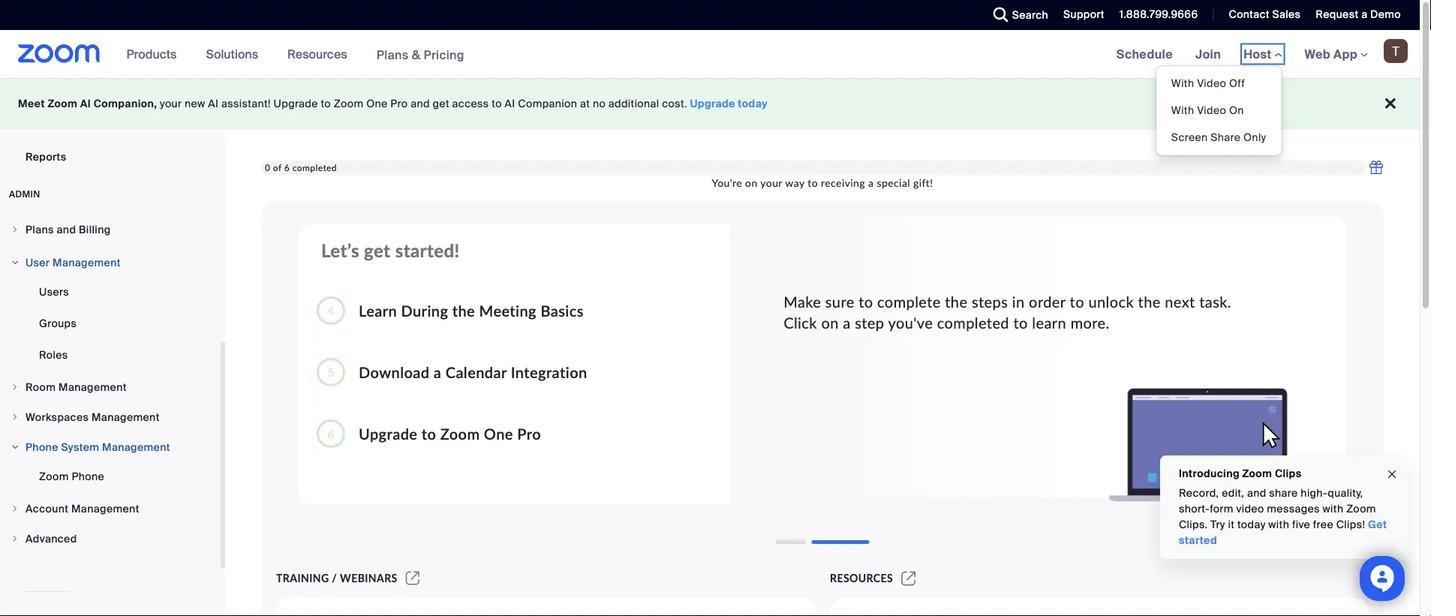 Task type: describe. For each thing, give the bounding box(es) containing it.
and inside the record, edit, and share high-quality, short-form video messages with zoom clips. try it today with five free clips!
[[1247, 486, 1267, 500]]

get inside meet zoom ai companion, footer
[[433, 97, 449, 111]]

of
[[273, 162, 282, 173]]

step
[[855, 314, 884, 332]]

click
[[784, 314, 817, 332]]

access
[[452, 97, 489, 111]]

join
[[1196, 46, 1221, 62]]

1 ai from the left
[[80, 97, 91, 111]]

demo
[[1371, 8, 1401, 21]]

right image inside advanced menu item
[[11, 534, 20, 543]]

video
[[1236, 502, 1264, 516]]

management up zoom phone 'link'
[[102, 440, 170, 454]]

sure
[[825, 293, 855, 311]]

with video off
[[1171, 77, 1245, 90]]

support
[[1064, 8, 1105, 21]]

to down resources dropdown button
[[321, 97, 331, 111]]

1 vertical spatial get
[[364, 239, 391, 261]]

scheduler link
[[0, 110, 221, 140]]

meet
[[18, 97, 45, 111]]

get
[[1368, 518, 1387, 532]]

a left demo
[[1362, 8, 1368, 21]]

2 ai from the left
[[208, 97, 219, 111]]

workspaces
[[26, 410, 89, 424]]

learn during the meeting basics
[[359, 302, 584, 320]]

form
[[1210, 502, 1234, 516]]

0 horizontal spatial the
[[452, 302, 475, 320]]

1 horizontal spatial one
[[484, 425, 513, 443]]

host
[[1244, 46, 1275, 62]]

let's get started!
[[321, 239, 460, 261]]

plans and billing menu item
[[0, 215, 221, 247]]

web app button
[[1305, 46, 1368, 62]]

zoom inside the record, edit, and share high-quality, short-form video messages with zoom clips. try it today with five free clips!
[[1347, 502, 1376, 516]]

contact
[[1229, 8, 1270, 21]]

basics
[[541, 302, 584, 320]]

at
[[580, 97, 590, 111]]

users link
[[0, 277, 221, 307]]

get started
[[1179, 518, 1387, 548]]

host button
[[1244, 46, 1282, 62]]

web
[[1305, 46, 1331, 62]]

next
[[1165, 293, 1195, 311]]

zoom phone link
[[0, 462, 221, 492]]

upgrade today link
[[690, 97, 768, 111]]

assistant!
[[221, 97, 271, 111]]

join link
[[1184, 30, 1232, 78]]

2 horizontal spatial the
[[1138, 293, 1161, 311]]

training / webinars
[[276, 572, 398, 585]]

record,
[[1179, 486, 1219, 500]]

quality,
[[1328, 486, 1363, 500]]

admin menu menu
[[0, 215, 221, 555]]

download
[[359, 363, 430, 381]]

upgrade to zoom one pro
[[359, 425, 541, 443]]

meeting
[[479, 302, 537, 320]]

schedule
[[1117, 46, 1173, 62]]

contact sales
[[1229, 8, 1301, 21]]

clips.
[[1179, 518, 1208, 532]]

started
[[1179, 534, 1217, 548]]

1 horizontal spatial the
[[945, 293, 968, 311]]

groups
[[39, 316, 77, 330]]

billing
[[79, 223, 111, 236]]

roles
[[39, 348, 68, 362]]

with for with video off
[[1171, 77, 1194, 90]]

web app
[[1305, 46, 1358, 62]]

in
[[1012, 293, 1025, 311]]

resources
[[830, 572, 893, 585]]

account
[[26, 502, 69, 516]]

introducing zoom clips
[[1179, 466, 1302, 480]]

5
[[327, 364, 335, 379]]

introducing
[[1179, 466, 1240, 480]]

additional
[[609, 97, 659, 111]]

during
[[401, 302, 448, 320]]

0 vertical spatial completed
[[292, 162, 337, 173]]

complete
[[877, 293, 941, 311]]

system
[[61, 440, 99, 454]]

plans for plans and billing
[[26, 223, 54, 236]]

free
[[1313, 518, 1334, 532]]

personal menu menu
[[0, 0, 221, 173]]

zoom inside 'link'
[[39, 469, 69, 483]]

user management menu
[[0, 277, 221, 372]]

meetings navigation
[[1105, 30, 1420, 156]]

pricing
[[424, 47, 464, 62]]

reports link
[[0, 142, 221, 172]]

completed inside make sure to complete the steps in order to unlock the next task. click on a step you've completed to learn more.
[[937, 314, 1009, 332]]

phone inside menu item
[[26, 440, 58, 454]]

management for user management
[[53, 256, 121, 269]]

today inside meet zoom ai companion, footer
[[738, 97, 768, 111]]

workspaces management
[[26, 410, 160, 424]]

screen
[[1171, 131, 1208, 144]]

to down download
[[422, 425, 436, 443]]

roles link
[[0, 340, 221, 370]]

zoom logo image
[[18, 44, 100, 63]]

with video on
[[1171, 104, 1244, 117]]

zoom down resources dropdown button
[[334, 97, 364, 111]]

new
[[185, 97, 205, 111]]

admin
[[9, 188, 40, 200]]

today inside the record, edit, and share high-quality, short-form video messages with zoom clips. try it today with five free clips!
[[1238, 518, 1266, 532]]

you've
[[888, 314, 933, 332]]

workspaces management menu item
[[0, 403, 221, 432]]

with video off link
[[1156, 70, 1282, 97]]

3 ai from the left
[[505, 97, 515, 111]]

phone system management menu item
[[0, 433, 221, 462]]

0 vertical spatial with
[[1323, 502, 1344, 516]]

schedule link
[[1105, 30, 1184, 78]]

0 vertical spatial on
[[745, 176, 758, 189]]

reports
[[26, 150, 66, 164]]

off
[[1229, 77, 1245, 90]]

screen share only
[[1171, 131, 1267, 144]]

window new image
[[404, 572, 422, 585]]

right image for plans and billing
[[11, 225, 20, 234]]

on inside make sure to complete the steps in order to unlock the next task. click on a step you've completed to learn more.
[[821, 314, 839, 332]]

account management
[[26, 502, 139, 516]]

management for room management
[[59, 380, 127, 394]]

advanced
[[26, 532, 77, 546]]

short-
[[1179, 502, 1210, 516]]



Task type: locate. For each thing, give the bounding box(es) containing it.
high-
[[1301, 486, 1328, 500]]

plans & pricing
[[376, 47, 464, 62]]

screen share only link
[[1156, 124, 1282, 151]]

get started link
[[1179, 518, 1387, 548]]

close image
[[1386, 466, 1398, 483]]

right image left workspaces
[[11, 413, 20, 422]]

clips!
[[1337, 518, 1365, 532]]

pro inside meet zoom ai companion, footer
[[391, 97, 408, 111]]

to up more.
[[1070, 293, 1084, 311]]

companion,
[[94, 97, 157, 111]]

right image for phone system management
[[11, 443, 20, 452]]

1 horizontal spatial plans
[[376, 47, 409, 62]]

search button
[[982, 0, 1052, 30]]

1 vertical spatial today
[[1238, 518, 1266, 532]]

resources
[[288, 46, 347, 62]]

1 vertical spatial and
[[57, 223, 76, 236]]

1 horizontal spatial 6
[[327, 426, 335, 441]]

your
[[160, 97, 182, 111], [761, 176, 782, 189]]

and inside menu item
[[57, 223, 76, 236]]

right image for workspaces management
[[11, 413, 20, 422]]

1 vertical spatial completed
[[937, 314, 1009, 332]]

0 vertical spatial one
[[366, 97, 388, 111]]

video
[[1197, 77, 1227, 90], [1197, 104, 1227, 117]]

right image left user
[[11, 258, 20, 267]]

get left access
[[433, 97, 449, 111]]

1 video from the top
[[1197, 77, 1227, 90]]

ai right new
[[208, 97, 219, 111]]

you're
[[712, 176, 742, 189]]

one down calendar
[[484, 425, 513, 443]]

4 right image from the top
[[11, 443, 20, 452]]

and up video
[[1247, 486, 1267, 500]]

right image left system
[[11, 443, 20, 452]]

your left "way"
[[761, 176, 782, 189]]

contact sales link
[[1218, 0, 1305, 30], [1229, 8, 1301, 21]]

with up free
[[1323, 502, 1344, 516]]

to up step
[[859, 293, 873, 311]]

0 horizontal spatial 6
[[284, 162, 290, 173]]

0 vertical spatial right image
[[11, 258, 20, 267]]

&
[[412, 47, 421, 62]]

account management menu item
[[0, 495, 221, 523]]

video left on
[[1197, 104, 1227, 117]]

right image inside plans and billing menu item
[[11, 225, 20, 234]]

ai left companion
[[505, 97, 515, 111]]

with up with video on
[[1171, 77, 1194, 90]]

1 vertical spatial plans
[[26, 223, 54, 236]]

0 vertical spatial with
[[1171, 77, 1194, 90]]

3 right image from the top
[[11, 413, 20, 422]]

upgrade down download
[[359, 425, 418, 443]]

1 horizontal spatial phone
[[72, 469, 104, 483]]

management down room management menu item at bottom left
[[92, 410, 160, 424]]

solutions button
[[206, 30, 265, 78]]

0 vertical spatial plans
[[376, 47, 409, 62]]

plans and billing
[[26, 223, 111, 236]]

right image inside room management menu item
[[11, 383, 20, 392]]

a inside make sure to complete the steps in order to unlock the next task. click on a step you've completed to learn more.
[[843, 314, 851, 332]]

management up advanced menu item
[[71, 502, 139, 516]]

0 horizontal spatial plans
[[26, 223, 54, 236]]

0 vertical spatial and
[[411, 97, 430, 111]]

plans up user
[[26, 223, 54, 236]]

and left billing
[[57, 223, 76, 236]]

plans left &
[[376, 47, 409, 62]]

on down sure
[[821, 314, 839, 332]]

steps
[[972, 293, 1008, 311]]

2 vertical spatial right image
[[11, 534, 20, 543]]

1.888.799.9666
[[1120, 8, 1198, 21]]

1 vertical spatial 6
[[327, 426, 335, 441]]

with down messages on the right bottom of the page
[[1269, 518, 1290, 532]]

completed
[[292, 162, 337, 173], [937, 314, 1009, 332]]

zoom down download a calendar integration
[[440, 425, 480, 443]]

ai
[[80, 97, 91, 111], [208, 97, 219, 111], [505, 97, 515, 111]]

banner containing products
[[0, 30, 1420, 156]]

app
[[1334, 46, 1358, 62]]

1 vertical spatial phone
[[72, 469, 104, 483]]

pro down plans & pricing
[[391, 97, 408, 111]]

to right "way"
[[808, 176, 818, 189]]

advanced menu item
[[0, 525, 221, 553]]

1 vertical spatial on
[[821, 314, 839, 332]]

0 horizontal spatial get
[[364, 239, 391, 261]]

2 horizontal spatial and
[[1247, 486, 1267, 500]]

6 right of
[[284, 162, 290, 173]]

2 vertical spatial and
[[1247, 486, 1267, 500]]

0 vertical spatial get
[[433, 97, 449, 111]]

a left calendar
[[434, 363, 442, 381]]

phone inside 'link'
[[72, 469, 104, 483]]

request a demo
[[1316, 8, 1401, 21]]

today
[[738, 97, 768, 111], [1238, 518, 1266, 532]]

1 horizontal spatial with
[[1323, 502, 1344, 516]]

0 horizontal spatial your
[[160, 97, 182, 111]]

get right let's at the top left of page
[[364, 239, 391, 261]]

2 with from the top
[[1171, 104, 1194, 117]]

1 horizontal spatial completed
[[937, 314, 1009, 332]]

user management
[[26, 256, 121, 269]]

0 horizontal spatial one
[[366, 97, 388, 111]]

calendar
[[446, 363, 507, 381]]

0 horizontal spatial today
[[738, 97, 768, 111]]

1 right image from the top
[[11, 225, 20, 234]]

6
[[284, 162, 290, 173], [327, 426, 335, 441]]

and down plans & pricing
[[411, 97, 430, 111]]

one down plans & pricing
[[366, 97, 388, 111]]

1 vertical spatial your
[[761, 176, 782, 189]]

the left 'steps'
[[945, 293, 968, 311]]

1 horizontal spatial upgrade
[[359, 425, 418, 443]]

one
[[366, 97, 388, 111], [484, 425, 513, 443]]

plans
[[376, 47, 409, 62], [26, 223, 54, 236]]

edit,
[[1222, 486, 1245, 500]]

zoom up clips!
[[1347, 502, 1376, 516]]

2 video from the top
[[1197, 104, 1227, 117]]

zoom up account
[[39, 469, 69, 483]]

five
[[1292, 518, 1310, 532]]

1 horizontal spatial pro
[[517, 425, 541, 443]]

phone down workspaces
[[26, 440, 58, 454]]

the right the during
[[452, 302, 475, 320]]

0 horizontal spatial upgrade
[[274, 97, 318, 111]]

zoom left clips
[[1243, 466, 1272, 480]]

video for off
[[1197, 77, 1227, 90]]

1 horizontal spatial ai
[[208, 97, 219, 111]]

it
[[1228, 518, 1235, 532]]

a left special
[[868, 176, 874, 189]]

side navigation navigation
[[0, 0, 225, 616]]

3 right image from the top
[[11, 534, 20, 543]]

download a calendar integration
[[359, 363, 587, 381]]

0 horizontal spatial with
[[1269, 518, 1290, 532]]

plans inside menu item
[[26, 223, 54, 236]]

and inside meet zoom ai companion, footer
[[411, 97, 430, 111]]

management inside 'menu item'
[[71, 502, 139, 516]]

support link
[[1052, 0, 1108, 30], [1064, 8, 1105, 21]]

plans for plans & pricing
[[376, 47, 409, 62]]

1 horizontal spatial your
[[761, 176, 782, 189]]

try
[[1211, 518, 1225, 532]]

on
[[1229, 104, 1244, 117]]

unlock
[[1089, 293, 1134, 311]]

sales
[[1273, 8, 1301, 21]]

right image left room at the left bottom
[[11, 383, 20, 392]]

right image inside user management menu item
[[11, 258, 20, 267]]

share
[[1211, 131, 1241, 144]]

1 horizontal spatial and
[[411, 97, 430, 111]]

ai left companion,
[[80, 97, 91, 111]]

user
[[26, 256, 50, 269]]

users
[[39, 285, 69, 299]]

products
[[127, 46, 177, 62]]

record, edit, and share high-quality, short-form video messages with zoom clips. try it today with five free clips!
[[1179, 486, 1376, 532]]

1 vertical spatial pro
[[517, 425, 541, 443]]

completed down 'steps'
[[937, 314, 1009, 332]]

0 horizontal spatial phone
[[26, 440, 58, 454]]

meet zoom ai companion, footer
[[0, 78, 1420, 130]]

right image
[[11, 225, 20, 234], [11, 383, 20, 392], [11, 413, 20, 422], [11, 443, 20, 452]]

0 vertical spatial video
[[1197, 77, 1227, 90]]

learn
[[359, 302, 397, 320]]

to right access
[[492, 97, 502, 111]]

phone down system
[[72, 469, 104, 483]]

meet zoom ai companion, your new ai assistant! upgrade to zoom one pro and get access to ai companion at no additional cost. upgrade today
[[18, 97, 768, 111]]

to
[[321, 97, 331, 111], [492, 97, 502, 111], [808, 176, 818, 189], [859, 293, 873, 311], [1070, 293, 1084, 311], [1014, 314, 1028, 332], [422, 425, 436, 443]]

0
[[265, 162, 270, 173]]

right image inside workspaces management menu item
[[11, 413, 20, 422]]

1 vertical spatial video
[[1197, 104, 1227, 117]]

right image inside phone system management menu item
[[11, 443, 20, 452]]

management down billing
[[53, 256, 121, 269]]

banner
[[0, 30, 1420, 156]]

on right you're
[[745, 176, 758, 189]]

video for on
[[1197, 104, 1227, 117]]

right image inside "account management" 'menu item'
[[11, 504, 20, 513]]

a
[[1362, 8, 1368, 21], [868, 176, 874, 189], [843, 314, 851, 332], [434, 363, 442, 381]]

gift!
[[913, 176, 933, 189]]

window new image
[[899, 572, 918, 585]]

0 horizontal spatial on
[[745, 176, 758, 189]]

0 horizontal spatial ai
[[80, 97, 91, 111]]

1 horizontal spatial on
[[821, 314, 839, 332]]

right image for room management
[[11, 383, 20, 392]]

webinars
[[340, 572, 398, 585]]

more.
[[1071, 314, 1110, 332]]

management for account management
[[71, 502, 139, 516]]

6 down 5
[[327, 426, 335, 441]]

upgrade right 'cost.'
[[690, 97, 735, 111]]

management up workspaces management
[[59, 380, 127, 394]]

scheduler
[[26, 118, 78, 132]]

/
[[332, 572, 337, 585]]

1 horizontal spatial get
[[433, 97, 449, 111]]

companion
[[518, 97, 577, 111]]

plans inside product information navigation
[[376, 47, 409, 62]]

on
[[745, 176, 758, 189], [821, 314, 839, 332]]

zoom phone
[[39, 469, 104, 483]]

2 right image from the top
[[11, 504, 20, 513]]

right image left account
[[11, 504, 20, 513]]

room management
[[26, 380, 127, 394]]

receiving
[[821, 176, 865, 189]]

pro
[[391, 97, 408, 111], [517, 425, 541, 443]]

room management menu item
[[0, 373, 221, 402]]

with up screen
[[1171, 104, 1194, 117]]

a down sure
[[843, 314, 851, 332]]

0 vertical spatial pro
[[391, 97, 408, 111]]

right image for account
[[11, 504, 20, 513]]

right image for user
[[11, 258, 20, 267]]

with for with video on
[[1171, 104, 1194, 117]]

0 horizontal spatial pro
[[391, 97, 408, 111]]

video left off
[[1197, 77, 1227, 90]]

completed right of
[[292, 162, 337, 173]]

training
[[276, 572, 329, 585]]

1 with from the top
[[1171, 77, 1194, 90]]

you're on your way to receiving a special gift!
[[712, 176, 933, 189]]

make sure to complete the steps in order to unlock the next task. click on a step you've completed to learn more.
[[784, 293, 1232, 332]]

0 vertical spatial 6
[[284, 162, 290, 173]]

1 vertical spatial one
[[484, 425, 513, 443]]

your left new
[[160, 97, 182, 111]]

2 right image from the top
[[11, 383, 20, 392]]

0 vertical spatial phone
[[26, 440, 58, 454]]

order
[[1029, 293, 1066, 311]]

0 of 6 completed
[[265, 162, 337, 173]]

user management menu item
[[0, 248, 221, 277]]

profile picture image
[[1384, 39, 1408, 63]]

product information navigation
[[115, 30, 476, 79]]

messages
[[1267, 502, 1320, 516]]

phone system management
[[26, 440, 170, 454]]

integration
[[511, 363, 587, 381]]

management for workspaces management
[[92, 410, 160, 424]]

zoom up scheduler
[[48, 97, 77, 111]]

management
[[53, 256, 121, 269], [59, 380, 127, 394], [92, 410, 160, 424], [102, 440, 170, 454], [71, 502, 139, 516]]

your inside meet zoom ai companion, footer
[[160, 97, 182, 111]]

one inside meet zoom ai companion, footer
[[366, 97, 388, 111]]

to down "in"
[[1014, 314, 1028, 332]]

0 horizontal spatial completed
[[292, 162, 337, 173]]

right image
[[11, 258, 20, 267], [11, 504, 20, 513], [11, 534, 20, 543]]

0 vertical spatial your
[[160, 97, 182, 111]]

2 horizontal spatial ai
[[505, 97, 515, 111]]

way
[[785, 176, 805, 189]]

1 vertical spatial right image
[[11, 504, 20, 513]]

right image left advanced on the bottom of page
[[11, 534, 20, 543]]

started!
[[395, 239, 460, 261]]

search
[[1012, 8, 1049, 22]]

1 horizontal spatial today
[[1238, 518, 1266, 532]]

the left next
[[1138, 293, 1161, 311]]

2 horizontal spatial upgrade
[[690, 97, 735, 111]]

upgrade down product information navigation
[[274, 97, 318, 111]]

cost.
[[662, 97, 687, 111]]

0 horizontal spatial and
[[57, 223, 76, 236]]

1 vertical spatial with
[[1269, 518, 1290, 532]]

get
[[433, 97, 449, 111], [364, 239, 391, 261]]

learn
[[1032, 314, 1067, 332]]

1 right image from the top
[[11, 258, 20, 267]]

pro down integration
[[517, 425, 541, 443]]

right image down admin
[[11, 225, 20, 234]]

0 vertical spatial today
[[738, 97, 768, 111]]

1 vertical spatial with
[[1171, 104, 1194, 117]]



Task type: vqa. For each thing, say whether or not it's contained in the screenshot.
ZOOM in Record, edit, and share high-quality, short-form video messages with Zoom Clips. Try it today with five free Clips!
yes



